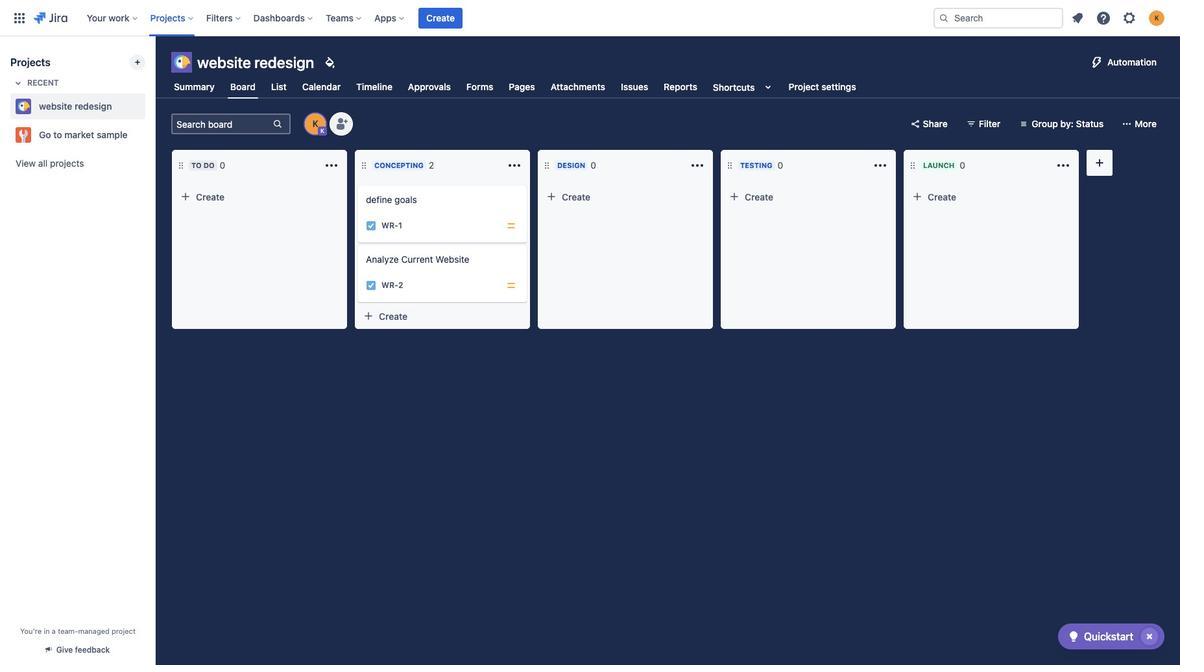 Task type: describe. For each thing, give the bounding box(es) containing it.
primary element
[[8, 0, 923, 36]]

your work
[[87, 12, 129, 23]]

2 for wr-2
[[398, 281, 403, 290]]

forms
[[467, 81, 493, 92]]

column actions menu image for 0
[[873, 158, 888, 173]]

more
[[1135, 118, 1157, 129]]

teams
[[326, 12, 354, 23]]

1
[[398, 221, 402, 231]]

1 vertical spatial projects
[[10, 56, 50, 68]]

group by: status
[[1032, 118, 1104, 129]]

issues link
[[618, 75, 651, 99]]

column actions menu image for do
[[324, 158, 339, 173]]

add to starred image for go to market sample
[[141, 127, 157, 143]]

give feedback
[[56, 645, 110, 655]]

tab list containing board
[[164, 75, 867, 99]]

launch
[[923, 161, 955, 169]]

reports
[[664, 81, 698, 92]]

approvals link
[[406, 75, 454, 99]]

your profile and settings image
[[1149, 10, 1165, 26]]

0 for testing 0
[[778, 160, 783, 171]]

give
[[56, 645, 73, 655]]

in
[[44, 627, 50, 635]]

wr-1 link
[[382, 220, 402, 231]]

managed
[[78, 627, 110, 635]]

shortcuts
[[713, 81, 755, 92]]

create for to do 0
[[196, 191, 225, 202]]

0 horizontal spatial website
[[39, 101, 72, 112]]

testing
[[740, 161, 773, 169]]

2 column actions menu image from the left
[[690, 158, 705, 173]]

search image
[[939, 13, 949, 23]]

create button for design 0
[[541, 186, 710, 207]]

goals
[[395, 194, 417, 205]]

apps button
[[370, 7, 409, 28]]

go
[[39, 129, 51, 140]]

status
[[1076, 118, 1104, 129]]

add to starred image for website redesign
[[141, 99, 157, 114]]

0 for launch 0
[[960, 160, 966, 171]]

filter button
[[961, 114, 1009, 134]]

view
[[16, 158, 36, 169]]

testing 0
[[740, 160, 783, 171]]

give feedback button
[[38, 639, 118, 661]]

define goals
[[366, 194, 417, 205]]

feedback
[[75, 645, 110, 655]]

sample
[[97, 129, 128, 140]]

list link
[[269, 75, 289, 99]]

website
[[436, 254, 469, 265]]

apps
[[374, 12, 397, 23]]

settings
[[822, 81, 856, 92]]

project settings link
[[786, 75, 859, 99]]

0 vertical spatial redesign
[[254, 53, 314, 71]]

projects inside popup button
[[150, 12, 185, 23]]

medium image for define goals
[[506, 221, 517, 231]]

create button for testing 0
[[724, 186, 893, 207]]

your work button
[[83, 7, 142, 28]]

approvals
[[408, 81, 451, 92]]

view all projects link
[[10, 152, 145, 175]]

analyze
[[366, 254, 399, 265]]

to
[[191, 161, 202, 169]]

projects button
[[146, 7, 198, 28]]

filter
[[979, 118, 1001, 129]]

0 vertical spatial website
[[197, 53, 251, 71]]

concepting 2
[[374, 160, 434, 171]]

pages
[[509, 81, 535, 92]]

to do 0
[[191, 160, 225, 171]]

collapse image
[[1035, 158, 1051, 173]]

create button for launch 0
[[907, 186, 1076, 207]]

2 for concepting 2
[[429, 160, 434, 171]]

create project image
[[132, 57, 143, 67]]

shortcuts button
[[710, 75, 778, 99]]

create for testing 0
[[745, 191, 774, 202]]

create image for analyze
[[350, 236, 366, 252]]

attachments
[[551, 81, 605, 92]]

project settings
[[789, 81, 856, 92]]

you're
[[20, 627, 42, 635]]

filters button
[[202, 7, 246, 28]]

notifications image
[[1070, 10, 1086, 26]]



Task type: vqa. For each thing, say whether or not it's contained in the screenshot.
'Quickstart' button
yes



Task type: locate. For each thing, give the bounding box(es) containing it.
0 vertical spatial create image
[[350, 177, 366, 192]]

redesign up go to market sample
[[75, 101, 112, 112]]

market
[[64, 129, 94, 140]]

create down wr-2 link
[[379, 311, 408, 322]]

0 horizontal spatial 2
[[398, 281, 403, 290]]

0 horizontal spatial redesign
[[75, 101, 112, 112]]

website redesign link
[[10, 93, 140, 119]]

1 horizontal spatial website redesign
[[197, 53, 314, 71]]

go to market sample
[[39, 129, 128, 140]]

0 vertical spatial projects
[[150, 12, 185, 23]]

create down launch 0
[[928, 191, 957, 202]]

create right apps popup button
[[426, 12, 455, 23]]

column actions menu image right collapse image
[[1056, 158, 1071, 173]]

2 column actions menu image from the left
[[873, 158, 888, 173]]

create button down the design 0
[[541, 186, 710, 207]]

go to market sample link
[[10, 122, 140, 148]]

Search board text field
[[173, 115, 271, 133]]

1 vertical spatial add to starred image
[[141, 127, 157, 143]]

1 vertical spatial website
[[39, 101, 72, 112]]

1 horizontal spatial 2
[[429, 160, 434, 171]]

issues
[[621, 81, 648, 92]]

teams button
[[322, 7, 367, 28]]

wr- for analyze
[[382, 281, 398, 290]]

2 inside wr-2 link
[[398, 281, 403, 290]]

1 wr- from the top
[[382, 221, 398, 231]]

filters
[[206, 12, 233, 23]]

create for design 0
[[562, 191, 591, 202]]

settings image
[[1122, 10, 1138, 26]]

3 0 from the left
[[778, 160, 783, 171]]

1 column actions menu image from the left
[[324, 158, 339, 173]]

wr-1
[[382, 221, 402, 231]]

you're in a team-managed project
[[20, 627, 136, 635]]

wr-2
[[382, 281, 403, 290]]

set project background image
[[322, 55, 338, 70]]

create button down launch 0
[[907, 186, 1076, 207]]

define
[[366, 194, 392, 205]]

create column image
[[1092, 155, 1108, 171]]

column actions menu image left 'testing' at the right of page
[[690, 158, 705, 173]]

1 horizontal spatial redesign
[[254, 53, 314, 71]]

projects
[[150, 12, 185, 23], [10, 56, 50, 68]]

reports link
[[661, 75, 700, 99]]

column actions menu image
[[507, 158, 522, 173], [690, 158, 705, 173]]

work
[[109, 12, 129, 23]]

current
[[401, 254, 433, 265]]

column actions menu image down add people image on the left top of the page
[[324, 158, 339, 173]]

0 vertical spatial medium image
[[506, 221, 517, 231]]

summary
[[174, 81, 215, 92]]

0 horizontal spatial projects
[[10, 56, 50, 68]]

1 column actions menu image from the left
[[507, 158, 522, 173]]

project
[[112, 627, 136, 635]]

a
[[52, 627, 56, 635]]

create down testing 0
[[745, 191, 774, 202]]

sidebar navigation image
[[141, 52, 170, 78]]

0 right design
[[591, 160, 596, 171]]

team-
[[58, 627, 78, 635]]

create button down do
[[175, 186, 344, 207]]

0 right 'testing' at the right of page
[[778, 160, 783, 171]]

calendar
[[302, 81, 341, 92]]

calendar link
[[300, 75, 343, 99]]

recent
[[27, 78, 59, 88]]

list
[[271, 81, 287, 92]]

2 right task icon
[[398, 281, 403, 290]]

create image down task image at the left top
[[350, 236, 366, 252]]

concepting
[[374, 161, 424, 169]]

create button down testing 0
[[724, 186, 893, 207]]

share
[[923, 118, 948, 129]]

website redesign up board
[[197, 53, 314, 71]]

website down recent
[[39, 101, 72, 112]]

dismiss quickstart image
[[1139, 626, 1160, 647]]

1 horizontal spatial projects
[[150, 12, 185, 23]]

redesign
[[254, 53, 314, 71], [75, 101, 112, 112]]

medium image for analyze current website
[[506, 280, 517, 291]]

create image
[[350, 177, 366, 192], [350, 236, 366, 252]]

add to starred image down sidebar navigation image
[[141, 99, 157, 114]]

1 horizontal spatial column actions menu image
[[873, 158, 888, 173]]

check image
[[1066, 629, 1082, 644]]

tab list
[[164, 75, 867, 99]]

view all projects
[[16, 158, 84, 169]]

1 horizontal spatial column actions menu image
[[690, 158, 705, 173]]

create image up define
[[350, 177, 366, 192]]

automation
[[1108, 56, 1157, 67]]

help image
[[1096, 10, 1112, 26]]

to
[[53, 129, 62, 140]]

timeline
[[356, 81, 393, 92]]

create image for define
[[350, 177, 366, 192]]

projects right work
[[150, 12, 185, 23]]

0
[[220, 160, 225, 171], [591, 160, 596, 171], [778, 160, 783, 171], [960, 160, 966, 171]]

create down the design 0
[[562, 191, 591, 202]]

design 0
[[557, 160, 596, 171]]

2 wr- from the top
[[382, 281, 398, 290]]

timeline link
[[354, 75, 395, 99]]

add to starred image
[[141, 99, 157, 114], [141, 127, 157, 143]]

jira image
[[34, 10, 67, 26], [34, 10, 67, 26]]

design
[[557, 161, 585, 169]]

2 create image from the top
[[350, 236, 366, 252]]

share button
[[905, 114, 956, 134]]

0 vertical spatial wr-
[[382, 221, 398, 231]]

create down do
[[196, 191, 225, 202]]

wr- for define
[[382, 221, 398, 231]]

projects
[[50, 158, 84, 169]]

wr- right task icon
[[382, 281, 398, 290]]

0 vertical spatial 2
[[429, 160, 434, 171]]

board
[[230, 81, 256, 92]]

create button down website
[[358, 306, 527, 326]]

1 create image from the top
[[350, 177, 366, 192]]

2 0 from the left
[[591, 160, 596, 171]]

task image
[[366, 280, 376, 291]]

do
[[204, 161, 215, 169]]

quickstart button
[[1058, 624, 1165, 650]]

2 horizontal spatial column actions menu image
[[1056, 158, 1071, 173]]

add people image
[[334, 116, 349, 132]]

1 medium image from the top
[[506, 221, 517, 231]]

your
[[87, 12, 106, 23]]

task image
[[366, 221, 376, 231]]

1 vertical spatial 2
[[398, 281, 403, 290]]

Search field
[[934, 7, 1064, 28]]

projects up recent
[[10, 56, 50, 68]]

1 vertical spatial website redesign
[[39, 101, 112, 112]]

website redesign up market on the left
[[39, 101, 112, 112]]

create inside primary element
[[426, 12, 455, 23]]

column actions menu image left launch
[[873, 158, 888, 173]]

appswitcher icon image
[[12, 10, 27, 26]]

1 vertical spatial redesign
[[75, 101, 112, 112]]

collapse recent projects image
[[10, 75, 26, 91]]

wr-
[[382, 221, 398, 231], [382, 281, 398, 290]]

create button for to do 0
[[175, 186, 344, 207]]

launch 0
[[923, 160, 966, 171]]

0 horizontal spatial website redesign
[[39, 101, 112, 112]]

create button inside primary element
[[419, 7, 463, 28]]

dashboards button
[[250, 7, 318, 28]]

1 vertical spatial wr-
[[382, 281, 398, 290]]

0 right do
[[220, 160, 225, 171]]

analyze current website
[[366, 254, 469, 265]]

add to starred image right sample
[[141, 127, 157, 143]]

2 add to starred image from the top
[[141, 127, 157, 143]]

all
[[38, 158, 48, 169]]

forms link
[[464, 75, 496, 99]]

1 0 from the left
[[220, 160, 225, 171]]

2
[[429, 160, 434, 171], [398, 281, 403, 290]]

column actions menu image
[[324, 158, 339, 173], [873, 158, 888, 173], [1056, 158, 1071, 173]]

automation button
[[1084, 52, 1165, 73]]

banner
[[0, 0, 1180, 36]]

1 add to starred image from the top
[[141, 99, 157, 114]]

by:
[[1061, 118, 1074, 129]]

medium image
[[506, 221, 517, 231], [506, 280, 517, 291]]

1 vertical spatial medium image
[[506, 280, 517, 291]]

2 medium image from the top
[[506, 280, 517, 291]]

banner containing your work
[[0, 0, 1180, 36]]

4 0 from the left
[[960, 160, 966, 171]]

attachments link
[[548, 75, 608, 99]]

column actions menu image left design
[[507, 158, 522, 173]]

2 right concepting
[[429, 160, 434, 171]]

create for launch 0
[[928, 191, 957, 202]]

create button
[[419, 7, 463, 28], [175, 186, 344, 207], [541, 186, 710, 207], [724, 186, 893, 207], [907, 186, 1076, 207], [358, 306, 527, 326]]

website up board
[[197, 53, 251, 71]]

project
[[789, 81, 819, 92]]

3 column actions menu image from the left
[[1056, 158, 1071, 173]]

1 vertical spatial create image
[[350, 236, 366, 252]]

0 vertical spatial add to starred image
[[141, 99, 157, 114]]

1 horizontal spatial website
[[197, 53, 251, 71]]

0 vertical spatial website redesign
[[197, 53, 314, 71]]

0 for design 0
[[591, 160, 596, 171]]

automation image
[[1090, 55, 1105, 70]]

0 horizontal spatial column actions menu image
[[507, 158, 522, 173]]

wr- right task image at the left top
[[382, 221, 398, 231]]

group
[[1032, 118, 1058, 129]]

create button right apps popup button
[[419, 7, 463, 28]]

more button
[[1117, 114, 1165, 134]]

redesign up list
[[254, 53, 314, 71]]

dashboards
[[253, 12, 305, 23]]

0 right launch
[[960, 160, 966, 171]]

wr-2 link
[[382, 280, 403, 291]]

0 horizontal spatial column actions menu image
[[324, 158, 339, 173]]

summary link
[[171, 75, 217, 99]]

quickstart
[[1084, 631, 1134, 642]]

pages link
[[506, 75, 538, 99]]



